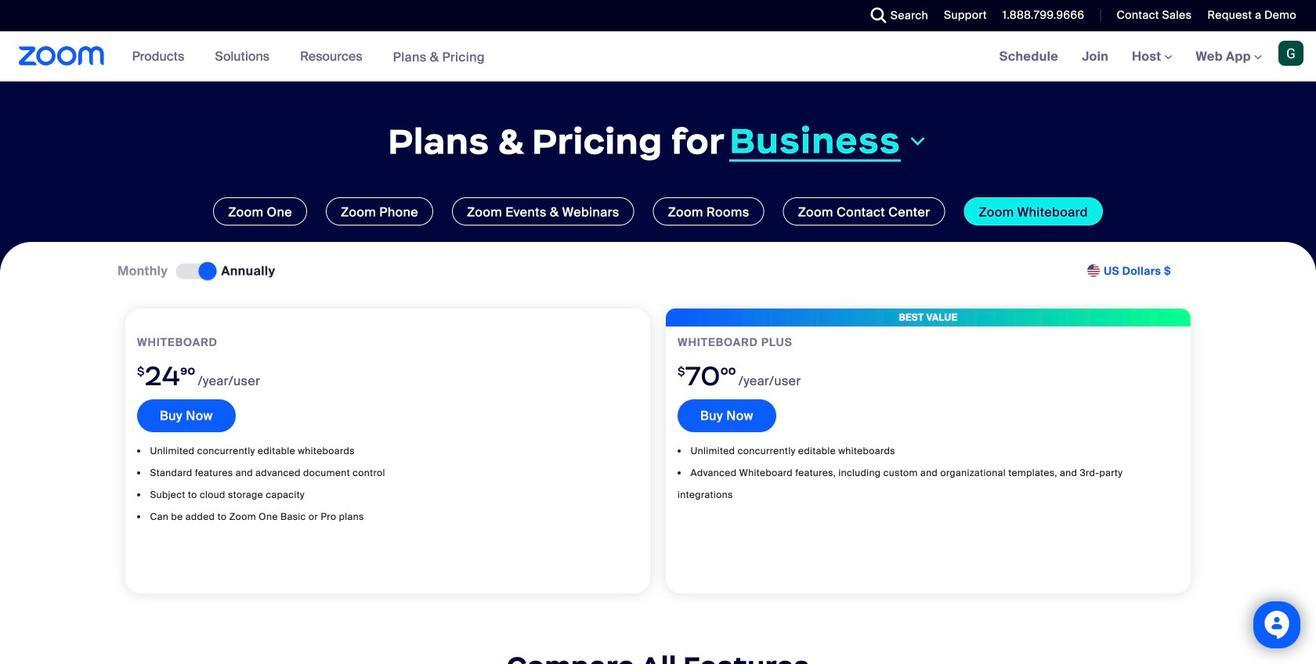 Task type: describe. For each thing, give the bounding box(es) containing it.
outer image
[[1088, 264, 1102, 279]]

meetings navigation
[[988, 31, 1317, 83]]

down image
[[907, 132, 929, 151]]

product information navigation
[[120, 31, 497, 83]]



Task type: locate. For each thing, give the bounding box(es) containing it.
tabs of zoom services tab list
[[24, 197, 1293, 226]]

banner
[[0, 31, 1317, 83]]

zoom logo image
[[19, 46, 105, 66]]

main content
[[0, 31, 1317, 665]]

profile picture image
[[1279, 41, 1304, 66]]

compare all features element
[[118, 652, 1199, 665]]



Task type: vqa. For each thing, say whether or not it's contained in the screenshot.
by to the top
no



